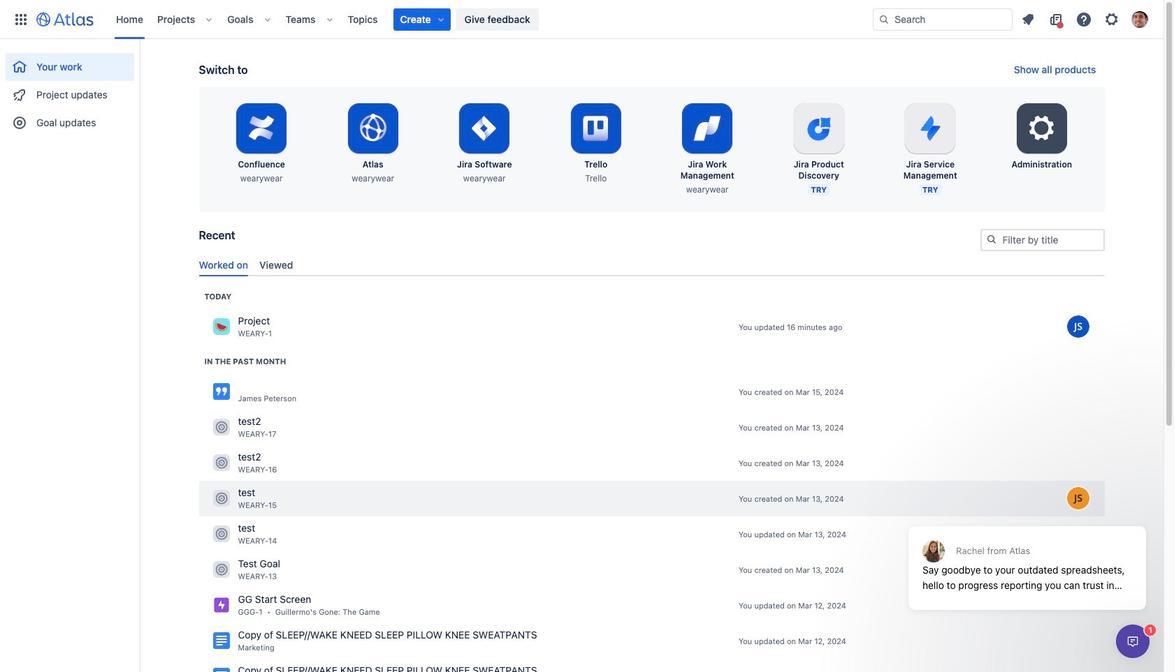 Task type: vqa. For each thing, say whether or not it's contained in the screenshot.
account icon on the right top
yes



Task type: locate. For each thing, give the bounding box(es) containing it.
help image
[[1076, 11, 1092, 28]]

account image
[[1131, 11, 1148, 28]]

2 heading from the top
[[204, 356, 286, 367]]

2 vertical spatial townsquare image
[[213, 526, 230, 543]]

3 confluence image from the top
[[213, 669, 230, 673]]

settings image
[[1103, 11, 1120, 28]]

0 vertical spatial townsquare image
[[213, 319, 230, 336]]

0 vertical spatial townsquare image
[[213, 420, 230, 436]]

top element
[[8, 0, 873, 39]]

jira image
[[213, 598, 230, 615]]

2 townsquare image from the top
[[213, 491, 230, 508]]

1 townsquare image from the top
[[213, 420, 230, 436]]

0 vertical spatial dialog
[[902, 493, 1153, 621]]

dialog
[[902, 493, 1153, 621], [1116, 625, 1150, 659]]

Filter by title field
[[982, 231, 1103, 250]]

1 townsquare image from the top
[[213, 319, 230, 336]]

confluence image
[[213, 384, 230, 401], [213, 633, 230, 650], [213, 669, 230, 673]]

townsquare image
[[213, 420, 230, 436], [213, 455, 230, 472], [213, 526, 230, 543]]

2 vertical spatial confluence image
[[213, 669, 230, 673]]

3 townsquare image from the top
[[213, 526, 230, 543]]

2 vertical spatial townsquare image
[[213, 562, 230, 579]]

settings image
[[1025, 112, 1059, 145]]

group
[[6, 39, 134, 141]]

1 vertical spatial heading
[[204, 356, 286, 367]]

0 vertical spatial heading
[[204, 291, 232, 302]]

None search field
[[873, 8, 1013, 30]]

heading
[[204, 291, 232, 302], [204, 356, 286, 367]]

0 vertical spatial confluence image
[[213, 384, 230, 401]]

1 vertical spatial confluence image
[[213, 633, 230, 650]]

townsquare image
[[213, 319, 230, 336], [213, 491, 230, 508], [213, 562, 230, 579]]

tab list
[[193, 253, 1110, 277]]

1 vertical spatial townsquare image
[[213, 455, 230, 472]]

banner
[[0, 0, 1164, 39]]

1 confluence image from the top
[[213, 384, 230, 401]]

1 vertical spatial townsquare image
[[213, 491, 230, 508]]



Task type: describe. For each thing, give the bounding box(es) containing it.
search image
[[986, 234, 997, 245]]

2 townsquare image from the top
[[213, 455, 230, 472]]

search image
[[878, 14, 890, 25]]

Search field
[[873, 8, 1013, 30]]

notifications image
[[1020, 11, 1036, 28]]

switch to... image
[[13, 11, 29, 28]]

3 townsquare image from the top
[[213, 562, 230, 579]]

2 confluence image from the top
[[213, 633, 230, 650]]

1 vertical spatial dialog
[[1116, 625, 1150, 659]]

1 heading from the top
[[204, 291, 232, 302]]



